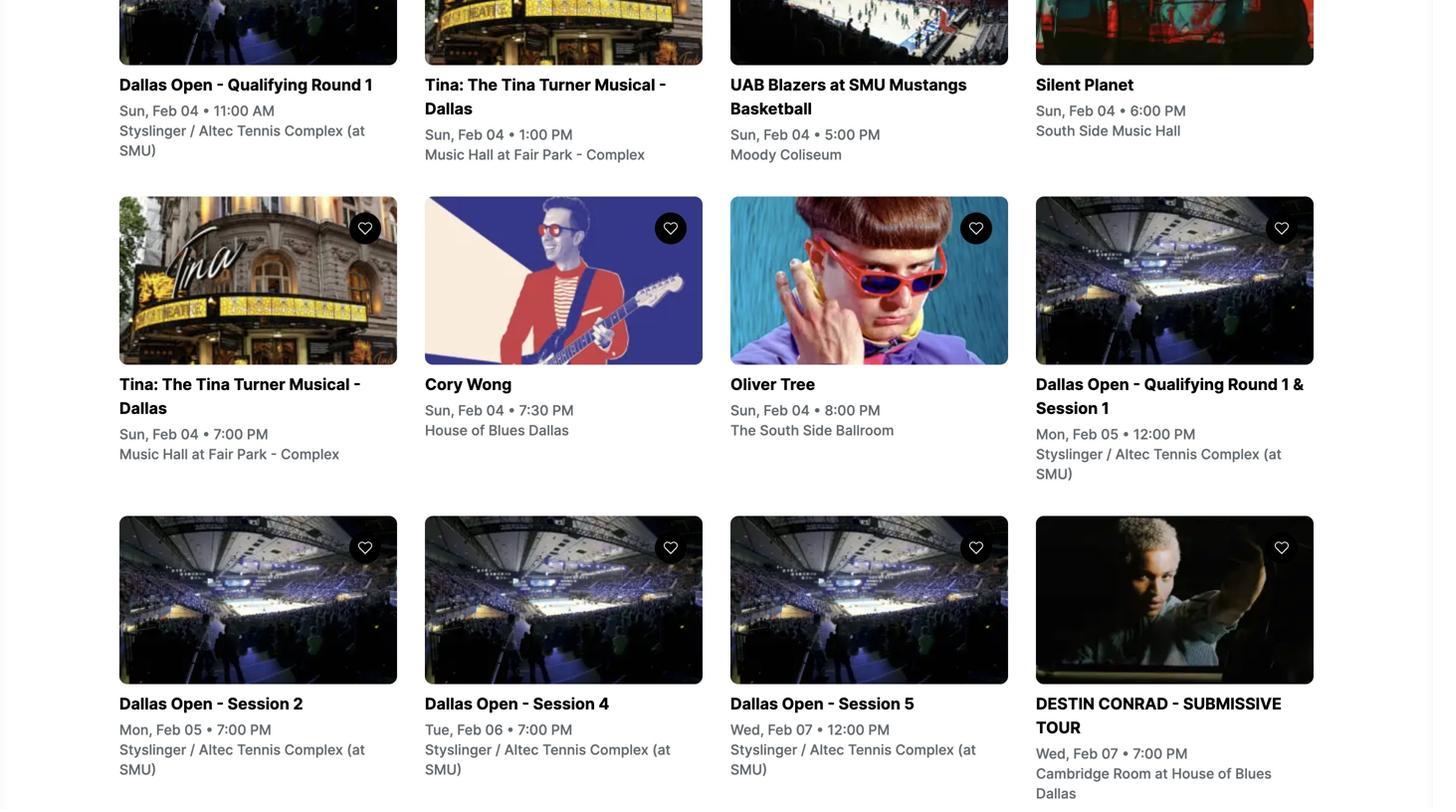 Task type: vqa. For each thing, say whether or not it's contained in the screenshot.


Task type: locate. For each thing, give the bounding box(es) containing it.
0 horizontal spatial of
[[471, 422, 485, 439]]

tina inside tina: the tina turner musical - dallas sun, feb 04 • 1:00 pm music hall at fair park - complex
[[501, 75, 536, 95]]

tennis
[[237, 122, 281, 139], [1154, 446, 1198, 463], [237, 742, 281, 759], [543, 742, 586, 759], [848, 742, 892, 759]]

1 horizontal spatial qualifying
[[1145, 375, 1225, 394]]

dallas
[[119, 75, 167, 95], [425, 99, 473, 118], [1036, 375, 1084, 394], [119, 399, 167, 418], [529, 422, 569, 439], [119, 694, 167, 714], [425, 694, 473, 714], [731, 694, 778, 714], [1036, 785, 1077, 802]]

wed,
[[731, 722, 764, 739], [1036, 746, 1070, 763]]

at
[[830, 75, 846, 95], [497, 146, 510, 163], [192, 446, 205, 463], [1155, 766, 1168, 782]]

pm inside the uab blazers at smu mustangs basketball sun, feb 04 • 5:00 pm moody coliseum
[[859, 126, 881, 143]]

qualifying for 04
[[228, 75, 308, 95]]

0 vertical spatial south
[[1036, 122, 1076, 139]]

0 vertical spatial 12:00
[[1134, 426, 1171, 443]]

0 horizontal spatial tina
[[196, 375, 230, 394]]

7:00
[[214, 426, 243, 443], [217, 722, 246, 739], [518, 722, 548, 739], [1133, 746, 1163, 763]]

smu) inside dallas open - session 4 tue, feb 06 • 7:00 pm styslinger / altec tennis complex (at smu)
[[425, 762, 462, 778]]

1 horizontal spatial 05
[[1101, 426, 1119, 443]]

complex
[[284, 122, 343, 139], [586, 146, 645, 163], [281, 446, 340, 463], [1201, 446, 1260, 463], [284, 742, 343, 759], [590, 742, 649, 759], [896, 742, 954, 759]]

1 horizontal spatial of
[[1218, 766, 1232, 782]]

- inside dallas open - qualifying round 1 & session 1 mon, feb 05 • 12:00 pm styslinger / altec tennis complex (at smu)
[[1133, 375, 1141, 394]]

the
[[468, 75, 498, 95], [162, 375, 192, 394], [731, 422, 756, 439]]

1 vertical spatial tina
[[196, 375, 230, 394]]

turner
[[539, 75, 591, 95], [234, 375, 285, 394]]

wed, for dallas open - session 5
[[731, 722, 764, 739]]

tina: for tina: the tina turner musical - dallas sun, feb 04 • 7:00 pm music hall at fair park - complex
[[119, 375, 158, 394]]

tina:
[[425, 75, 464, 95], [119, 375, 158, 394]]

fair inside tina: the tina turner musical - dallas sun, feb 04 • 1:00 pm music hall at fair park - complex
[[514, 146, 539, 163]]

1 vertical spatial music
[[425, 146, 465, 163]]

1 horizontal spatial musical
[[595, 75, 655, 95]]

0 horizontal spatial side
[[803, 422, 832, 439]]

• inside dallas open - qualifying round 1 sun, feb 04 • 11:00 am styslinger / altec tennis complex (at smu)
[[203, 103, 210, 119]]

0 horizontal spatial south
[[760, 422, 799, 439]]

hall for tina: the tina turner musical - dallas sun, feb 04 • 7:00 pm music hall at fair park - complex
[[163, 446, 188, 463]]

(at for dallas open - session 4
[[652, 742, 671, 759]]

8:00
[[825, 402, 856, 419]]

1 horizontal spatial the
[[468, 75, 498, 95]]

altec
[[199, 122, 233, 139], [1116, 446, 1150, 463], [199, 742, 233, 759], [505, 742, 539, 759], [810, 742, 845, 759]]

qualifying
[[228, 75, 308, 95], [1145, 375, 1225, 394]]

mon,
[[1036, 426, 1069, 443], [119, 722, 153, 739]]

1 horizontal spatial blues
[[1236, 766, 1272, 782]]

0 horizontal spatial house
[[425, 422, 468, 439]]

1 horizontal spatial music
[[425, 146, 465, 163]]

04 inside the uab blazers at smu mustangs basketball sun, feb 04 • 5:00 pm moody coliseum
[[792, 126, 810, 143]]

cory wong sun, feb 04 • 7:30 pm house of blues dallas
[[425, 375, 574, 439]]

pm inside dallas open - qualifying round 1 & session 1 mon, feb 05 • 12:00 pm styslinger / altec tennis complex (at smu)
[[1174, 426, 1196, 443]]

turner inside tina: the tina turner musical - dallas sun, feb 04 • 1:00 pm music hall at fair park - complex
[[539, 75, 591, 95]]

hall inside tina: the tina turner musical - dallas sun, feb 04 • 1:00 pm music hall at fair park - complex
[[468, 146, 494, 163]]

1 vertical spatial side
[[803, 422, 832, 439]]

12:00
[[1134, 426, 1171, 443], [828, 722, 865, 739]]

altec for dallas open - session 5
[[810, 742, 845, 759]]

• inside tina: the tina turner musical - dallas sun, feb 04 • 1:00 pm music hall at fair park - complex
[[508, 126, 516, 143]]

feb
[[153, 103, 177, 119], [1069, 103, 1094, 119], [458, 126, 483, 143], [764, 126, 788, 143], [458, 402, 483, 419], [764, 402, 788, 419], [153, 426, 177, 443], [1073, 426, 1098, 443], [156, 722, 181, 739], [457, 722, 482, 739], [768, 722, 793, 739], [1074, 746, 1098, 763]]

/ inside dallas open - qualifying round 1 & session 1 mon, feb 05 • 12:00 pm styslinger / altec tennis complex (at smu)
[[1107, 446, 1112, 463]]

silent planet sun, feb 04 • 6:00 pm south side music hall
[[1036, 75, 1186, 139]]

1 horizontal spatial park
[[543, 146, 573, 163]]

open inside dallas open - qualifying round 1 sun, feb 04 • 11:00 am styslinger / altec tennis complex (at smu)
[[171, 75, 213, 95]]

smu) inside 'dallas open - session 5 wed, feb 07 • 12:00 pm styslinger / altec tennis complex (at smu)'
[[731, 762, 768, 778]]

dallas open - session 2 mon, feb 05 • 7:00 pm styslinger / altec tennis complex (at smu)
[[119, 694, 365, 778]]

0 horizontal spatial the
[[162, 375, 192, 394]]

smu) for dallas open - session 2
[[119, 762, 156, 778]]

0 vertical spatial 1
[[365, 75, 373, 95]]

1 vertical spatial wed,
[[1036, 746, 1070, 763]]

0 horizontal spatial park
[[237, 446, 267, 463]]

0 vertical spatial tina
[[501, 75, 536, 95]]

-
[[216, 75, 224, 95], [659, 75, 667, 95], [576, 146, 583, 163], [354, 375, 361, 394], [1133, 375, 1141, 394], [271, 446, 277, 463], [216, 694, 224, 714], [522, 694, 530, 714], [828, 694, 835, 714], [1172, 694, 1180, 714]]

1 vertical spatial house
[[1172, 766, 1215, 782]]

tennis inside dallas open - session 2 mon, feb 05 • 7:00 pm styslinger / altec tennis complex (at smu)
[[237, 742, 281, 759]]

1 vertical spatial qualifying
[[1145, 375, 1225, 394]]

styslinger
[[119, 122, 186, 139], [1036, 446, 1103, 463], [119, 742, 186, 759], [425, 742, 492, 759], [731, 742, 798, 759]]

fair for tina: the tina turner musical - dallas sun, feb 04 • 1:00 pm music hall at fair park - complex
[[514, 146, 539, 163]]

the inside tina: the tina turner musical - dallas sun, feb 04 • 1:00 pm music hall at fair park - complex
[[468, 75, 498, 95]]

0 horizontal spatial musical
[[289, 375, 350, 394]]

tennis for dallas open - session 2
[[237, 742, 281, 759]]

house
[[425, 422, 468, 439], [1172, 766, 1215, 782]]

1 horizontal spatial fair
[[514, 146, 539, 163]]

• inside silent planet sun, feb 04 • 6:00 pm south side music hall
[[1119, 103, 1127, 119]]

7:00 inside destin conrad - submissive tour wed, feb 07 • 7:00 pm cambridge room at house of blues dallas
[[1133, 746, 1163, 763]]

1 horizontal spatial 07
[[1102, 746, 1119, 763]]

musical inside the tina: the tina turner musical - dallas sun, feb 04 • 7:00 pm music hall at fair park - complex
[[289, 375, 350, 394]]

2 horizontal spatial hall
[[1156, 122, 1181, 139]]

tina: the tina turner musical - dallas sun, feb 04 • 1:00 pm music hall at fair park - complex
[[425, 75, 667, 163]]

submissive
[[1184, 694, 1282, 714]]

0 vertical spatial blues
[[489, 422, 525, 439]]

0 vertical spatial turner
[[539, 75, 591, 95]]

/ for dallas open - session 2
[[190, 742, 195, 759]]

11:00
[[214, 103, 249, 119]]

blues inside cory wong sun, feb 04 • 7:30 pm house of blues dallas
[[489, 422, 525, 439]]

0 horizontal spatial hall
[[163, 446, 188, 463]]

0 horizontal spatial mon,
[[119, 722, 153, 739]]

07 for open
[[796, 722, 813, 739]]

styslinger inside dallas open - qualifying round 1 & session 1 mon, feb 05 • 12:00 pm styslinger / altec tennis complex (at smu)
[[1036, 446, 1103, 463]]

0 vertical spatial music
[[1112, 122, 1152, 139]]

1 vertical spatial 1
[[1282, 375, 1290, 394]]

pm inside 'dallas open - session 5 wed, feb 07 • 12:00 pm styslinger / altec tennis complex (at smu)'
[[869, 722, 890, 739]]

styslinger inside dallas open - qualifying round 1 sun, feb 04 • 11:00 am styslinger / altec tennis complex (at smu)
[[119, 122, 186, 139]]

house down cory
[[425, 422, 468, 439]]

0 vertical spatial wed,
[[731, 722, 764, 739]]

1 horizontal spatial turner
[[539, 75, 591, 95]]

feb inside dallas open - qualifying round 1 sun, feb 04 • 11:00 am styslinger / altec tennis complex (at smu)
[[153, 103, 177, 119]]

1 vertical spatial 12:00
[[828, 722, 865, 739]]

tennis inside dallas open - session 4 tue, feb 06 • 7:00 pm styslinger / altec tennis complex (at smu)
[[543, 742, 586, 759]]

cory
[[425, 375, 463, 394]]

7:00 inside dallas open - session 4 tue, feb 06 • 7:00 pm styslinger / altec tennis complex (at smu)
[[518, 722, 548, 739]]

0 vertical spatial 07
[[796, 722, 813, 739]]

- inside 'dallas open - session 5 wed, feb 07 • 12:00 pm styslinger / altec tennis complex (at smu)'
[[828, 694, 835, 714]]

music for tina: the tina turner musical - dallas sun, feb 04 • 1:00 pm music hall at fair park - complex
[[425, 146, 465, 163]]

1:00
[[519, 126, 548, 143]]

dallas inside destin conrad - submissive tour wed, feb 07 • 7:00 pm cambridge room at house of blues dallas
[[1036, 785, 1077, 802]]

0 horizontal spatial 1
[[365, 75, 373, 95]]

turner inside the tina: the tina turner musical - dallas sun, feb 04 • 7:00 pm music hall at fair park - complex
[[234, 375, 285, 394]]

qualifying inside dallas open - qualifying round 1 sun, feb 04 • 11:00 am styslinger / altec tennis complex (at smu)
[[228, 75, 308, 95]]

smu) inside dallas open - qualifying round 1 & session 1 mon, feb 05 • 12:00 pm styslinger / altec tennis complex (at smu)
[[1036, 466, 1073, 483]]

0 horizontal spatial music
[[119, 446, 159, 463]]

1 vertical spatial of
[[1218, 766, 1232, 782]]

1 vertical spatial blues
[[1236, 766, 1272, 782]]

of down submissive
[[1218, 766, 1232, 782]]

musical inside tina: the tina turner musical - dallas sun, feb 04 • 1:00 pm music hall at fair park - complex
[[595, 75, 655, 95]]

5
[[904, 694, 915, 714]]

tennis for dallas open - session 5
[[848, 742, 892, 759]]

feb inside the uab blazers at smu mustangs basketball sun, feb 04 • 5:00 pm moody coliseum
[[764, 126, 788, 143]]

tina: inside the tina: the tina turner musical - dallas sun, feb 04 • 7:00 pm music hall at fair park - complex
[[119, 375, 158, 394]]

1 horizontal spatial mon,
[[1036, 426, 1069, 443]]

park for tina: the tina turner musical - dallas sun, feb 04 • 7:00 pm music hall at fair park - complex
[[237, 446, 267, 463]]

05
[[1101, 426, 1119, 443], [184, 722, 202, 739]]

oliver tree sun, feb 04 • 8:00 pm the south side ballroom
[[731, 375, 894, 439]]

0 horizontal spatial tina:
[[119, 375, 158, 394]]

blues
[[489, 422, 525, 439], [1236, 766, 1272, 782]]

blues down submissive
[[1236, 766, 1272, 782]]

1 inside dallas open - qualifying round 1 sun, feb 04 • 11:00 am styslinger / altec tennis complex (at smu)
[[365, 75, 373, 95]]

2 vertical spatial music
[[119, 446, 159, 463]]

1 horizontal spatial tina:
[[425, 75, 464, 95]]

2 vertical spatial hall
[[163, 446, 188, 463]]

hall
[[1156, 122, 1181, 139], [468, 146, 494, 163], [163, 446, 188, 463]]

0 vertical spatial 05
[[1101, 426, 1119, 443]]

1 vertical spatial south
[[760, 422, 799, 439]]

0 vertical spatial park
[[543, 146, 573, 163]]

altec inside dallas open - session 2 mon, feb 05 • 7:00 pm styslinger / altec tennis complex (at smu)
[[199, 742, 233, 759]]

0 vertical spatial of
[[471, 422, 485, 439]]

1 horizontal spatial tina
[[501, 75, 536, 95]]

7:00 inside dallas open - session 2 mon, feb 05 • 7:00 pm styslinger / altec tennis complex (at smu)
[[217, 722, 246, 739]]

qualifying inside dallas open - qualifying round 1 & session 1 mon, feb 05 • 12:00 pm styslinger / altec tennis complex (at smu)
[[1145, 375, 1225, 394]]

pm inside destin conrad - submissive tour wed, feb 07 • 7:00 pm cambridge room at house of blues dallas
[[1167, 746, 1188, 763]]

07 inside 'dallas open - session 5 wed, feb 07 • 12:00 pm styslinger / altec tennis complex (at smu)'
[[796, 722, 813, 739]]

(at inside 'dallas open - session 5 wed, feb 07 • 12:00 pm styslinger / altec tennis complex (at smu)'
[[958, 742, 976, 759]]

moody
[[731, 146, 777, 163]]

1 vertical spatial 07
[[1102, 746, 1119, 763]]

1 horizontal spatial south
[[1036, 122, 1076, 139]]

open for 05
[[171, 694, 213, 714]]

oliver
[[731, 375, 777, 394]]

round
[[311, 75, 361, 95], [1228, 375, 1278, 394]]

0 horizontal spatial turner
[[234, 375, 285, 394]]

1 horizontal spatial house
[[1172, 766, 1215, 782]]

04
[[181, 103, 199, 119], [1098, 103, 1116, 119], [486, 126, 505, 143], [792, 126, 810, 143], [486, 402, 505, 419], [792, 402, 810, 419], [181, 426, 199, 443]]

1 horizontal spatial 12:00
[[1134, 426, 1171, 443]]

0 horizontal spatial 12:00
[[828, 722, 865, 739]]

2 vertical spatial 1
[[1102, 399, 1110, 418]]

1 vertical spatial the
[[162, 375, 192, 394]]

0 vertical spatial the
[[468, 75, 498, 95]]

destin
[[1036, 694, 1095, 714]]

session
[[1036, 399, 1098, 418], [228, 694, 290, 714], [533, 694, 595, 714], [839, 694, 901, 714]]

0 vertical spatial musical
[[595, 75, 655, 95]]

pm
[[1165, 103, 1186, 119], [552, 126, 573, 143], [859, 126, 881, 143], [553, 402, 574, 419], [859, 402, 881, 419], [247, 426, 268, 443], [1174, 426, 1196, 443], [250, 722, 272, 739], [551, 722, 573, 739], [869, 722, 890, 739], [1167, 746, 1188, 763]]

tina: the tina turner musical - dallas sun, feb 04 • 7:00 pm music hall at fair park - complex
[[119, 375, 361, 463]]

(at
[[347, 122, 365, 139], [1264, 446, 1282, 463], [347, 742, 365, 759], [652, 742, 671, 759], [958, 742, 976, 759]]

round for dallas open - qualifying round 1 & session 1
[[1228, 375, 1278, 394]]

0 vertical spatial round
[[311, 75, 361, 95]]

sun,
[[119, 103, 149, 119], [1036, 103, 1066, 119], [425, 126, 455, 143], [731, 126, 760, 143], [425, 402, 455, 419], [731, 402, 760, 419], [119, 426, 149, 443]]

0 vertical spatial qualifying
[[228, 75, 308, 95]]

park
[[543, 146, 573, 163], [237, 446, 267, 463]]

wed, inside destin conrad - submissive tour wed, feb 07 • 7:00 pm cambridge room at house of blues dallas
[[1036, 746, 1070, 763]]

1 vertical spatial hall
[[468, 146, 494, 163]]

0 vertical spatial house
[[425, 422, 468, 439]]

0 horizontal spatial qualifying
[[228, 75, 308, 95]]

(at inside dallas open - qualifying round 1 sun, feb 04 • 11:00 am styslinger / altec tennis complex (at smu)
[[347, 122, 365, 139]]

2 horizontal spatial the
[[731, 422, 756, 439]]

side down 8:00
[[803, 422, 832, 439]]

0 horizontal spatial fair
[[209, 446, 233, 463]]

pm inside the tina: the tina turner musical - dallas sun, feb 04 • 7:00 pm music hall at fair park - complex
[[247, 426, 268, 443]]

0 vertical spatial mon,
[[1036, 426, 1069, 443]]

12:00 inside dallas open - qualifying round 1 & session 1 mon, feb 05 • 12:00 pm styslinger / altec tennis complex (at smu)
[[1134, 426, 1171, 443]]

/
[[190, 122, 195, 139], [1107, 446, 1112, 463], [190, 742, 195, 759], [496, 742, 501, 759], [801, 742, 806, 759]]

(at for dallas open - session 2
[[347, 742, 365, 759]]

0 vertical spatial side
[[1079, 122, 1109, 139]]

tina for tina: the tina turner musical - dallas sun, feb 04 • 1:00 pm music hall at fair park - complex
[[501, 75, 536, 95]]

open
[[171, 75, 213, 95], [1088, 375, 1130, 394], [171, 694, 213, 714], [476, 694, 518, 714], [782, 694, 824, 714]]

• inside dallas open - session 2 mon, feb 05 • 7:00 pm styslinger / altec tennis complex (at smu)
[[206, 722, 213, 739]]

of
[[471, 422, 485, 439], [1218, 766, 1232, 782]]

2 horizontal spatial 1
[[1282, 375, 1290, 394]]

1 horizontal spatial hall
[[468, 146, 494, 163]]

house right room
[[1172, 766, 1215, 782]]

wed, inside 'dallas open - session 5 wed, feb 07 • 12:00 pm styslinger / altec tennis complex (at smu)'
[[731, 722, 764, 739]]

blues inside destin conrad - submissive tour wed, feb 07 • 7:00 pm cambridge room at house of blues dallas
[[1236, 766, 1272, 782]]

2 vertical spatial the
[[731, 422, 756, 439]]

07
[[796, 722, 813, 739], [1102, 746, 1119, 763]]

tina
[[501, 75, 536, 95], [196, 375, 230, 394]]

wong
[[467, 375, 512, 394]]

1 vertical spatial round
[[1228, 375, 1278, 394]]

•
[[203, 103, 210, 119], [1119, 103, 1127, 119], [508, 126, 516, 143], [814, 126, 821, 143], [508, 402, 516, 419], [814, 402, 821, 419], [203, 426, 210, 443], [1123, 426, 1130, 443], [206, 722, 213, 739], [507, 722, 514, 739], [817, 722, 824, 739], [1122, 746, 1130, 763]]

blues down 7:30
[[489, 422, 525, 439]]

1 vertical spatial park
[[237, 446, 267, 463]]

1 horizontal spatial wed,
[[1036, 746, 1070, 763]]

fair
[[514, 146, 539, 163], [209, 446, 233, 463]]

open inside dallas open - session 2 mon, feb 05 • 7:00 pm styslinger / altec tennis complex (at smu)
[[171, 694, 213, 714]]

south inside silent planet sun, feb 04 • 6:00 pm south side music hall
[[1036, 122, 1076, 139]]

silent
[[1036, 75, 1081, 95]]

1 vertical spatial turner
[[234, 375, 285, 394]]

/ inside dallas open - session 4 tue, feb 06 • 7:00 pm styslinger / altec tennis complex (at smu)
[[496, 742, 501, 759]]

turner for tina: the tina turner musical - dallas sun, feb 04 • 1:00 pm music hall at fair park - complex
[[539, 75, 591, 95]]

dallas open - session 4 tue, feb 06 • 7:00 pm styslinger / altec tennis complex (at smu)
[[425, 694, 671, 778]]

0 horizontal spatial round
[[311, 75, 361, 95]]

south
[[1036, 122, 1076, 139], [760, 422, 799, 439]]

1 vertical spatial musical
[[289, 375, 350, 394]]

the inside oliver tree sun, feb 04 • 8:00 pm the south side ballroom
[[731, 422, 756, 439]]

south down silent at top right
[[1036, 122, 1076, 139]]

open for 06
[[476, 694, 518, 714]]

0 horizontal spatial blues
[[489, 422, 525, 439]]

0 horizontal spatial wed,
[[731, 722, 764, 739]]

open inside dallas open - qualifying round 1 & session 1 mon, feb 05 • 12:00 pm styslinger / altec tennis complex (at smu)
[[1088, 375, 1130, 394]]

1 vertical spatial tina:
[[119, 375, 158, 394]]

2 horizontal spatial music
[[1112, 122, 1152, 139]]

(at inside dallas open - session 2 mon, feb 05 • 7:00 pm styslinger / altec tennis complex (at smu)
[[347, 742, 365, 759]]

- inside dallas open - session 4 tue, feb 06 • 7:00 pm styslinger / altec tennis complex (at smu)
[[522, 694, 530, 714]]

musical
[[595, 75, 655, 95], [289, 375, 350, 394]]

0 vertical spatial tina:
[[425, 75, 464, 95]]

7:00 for destin conrad - submissive tour
[[1133, 746, 1163, 763]]

0 vertical spatial hall
[[1156, 122, 1181, 139]]

1 horizontal spatial round
[[1228, 375, 1278, 394]]

0 horizontal spatial 07
[[796, 722, 813, 739]]

hall inside the tina: the tina turner musical - dallas sun, feb 04 • 7:00 pm music hall at fair park - complex
[[163, 446, 188, 463]]

of down wong
[[471, 422, 485, 439]]

south down tree
[[760, 422, 799, 439]]

side down "planet"
[[1079, 122, 1109, 139]]

music
[[1112, 122, 1152, 139], [425, 146, 465, 163], [119, 446, 159, 463]]

1 horizontal spatial side
[[1079, 122, 1109, 139]]

destin conrad - submissive tour wed, feb 07 • 7:00 pm cambridge room at house of blues dallas
[[1036, 694, 1282, 802]]

sun, inside silent planet sun, feb 04 • 6:00 pm south side music hall
[[1036, 103, 1066, 119]]

7:00 for dallas open - session 4
[[518, 722, 548, 739]]

south inside oliver tree sun, feb 04 • 8:00 pm the south side ballroom
[[760, 422, 799, 439]]

tennis inside dallas open - qualifying round 1 sun, feb 04 • 11:00 am styslinger / altec tennis complex (at smu)
[[237, 122, 281, 139]]

feb inside dallas open - session 4 tue, feb 06 • 7:00 pm styslinger / altec tennis complex (at smu)
[[457, 722, 482, 739]]

0 horizontal spatial 05
[[184, 722, 202, 739]]

1
[[365, 75, 373, 95], [1282, 375, 1290, 394], [1102, 399, 1110, 418]]

tina inside the tina: the tina turner musical - dallas sun, feb 04 • 7:00 pm music hall at fair park - complex
[[196, 375, 230, 394]]

musical for tina: the tina turner musical - dallas sun, feb 04 • 1:00 pm music hall at fair park - complex
[[595, 75, 655, 95]]

1 vertical spatial fair
[[209, 446, 233, 463]]

/ inside 'dallas open - session 5 wed, feb 07 • 12:00 pm styslinger / altec tennis complex (at smu)'
[[801, 742, 806, 759]]

feb inside destin conrad - submissive tour wed, feb 07 • 7:00 pm cambridge room at house of blues dallas
[[1074, 746, 1098, 763]]

tennis for dallas open - session 4
[[543, 742, 586, 759]]

1 vertical spatial mon,
[[119, 722, 153, 739]]

session inside 'dallas open - session 5 wed, feb 07 • 12:00 pm styslinger / altec tennis complex (at smu)'
[[839, 694, 901, 714]]

dallas open - qualifying round 1 & session 1 mon, feb 05 • 12:00 pm styslinger / altec tennis complex (at smu)
[[1036, 375, 1304, 483]]

1 vertical spatial 05
[[184, 722, 202, 739]]

fair inside the tina: the tina turner musical - dallas sun, feb 04 • 7:00 pm music hall at fair park - complex
[[209, 446, 233, 463]]

session for dallas open - session 4
[[533, 694, 595, 714]]

07 inside destin conrad - submissive tour wed, feb 07 • 7:00 pm cambridge room at house of blues dallas
[[1102, 746, 1119, 763]]

turner for tina: the tina turner musical - dallas sun, feb 04 • 7:00 pm music hall at fair park - complex
[[234, 375, 285, 394]]

the for tina: the tina turner musical - dallas sun, feb 04 • 7:00 pm music hall at fair park - complex
[[162, 375, 192, 394]]

tue,
[[425, 722, 453, 739]]

0 vertical spatial fair
[[514, 146, 539, 163]]

smu)
[[119, 142, 156, 159], [1036, 466, 1073, 483], [119, 762, 156, 778], [425, 762, 462, 778], [731, 762, 768, 778]]

side
[[1079, 122, 1109, 139], [803, 422, 832, 439]]



Task type: describe. For each thing, give the bounding box(es) containing it.
• inside dallas open - qualifying round 1 & session 1 mon, feb 05 • 12:00 pm styslinger / altec tennis complex (at smu)
[[1123, 426, 1130, 443]]

mustangs
[[890, 75, 967, 95]]

smu) for dallas open - session 4
[[425, 762, 462, 778]]

complex inside dallas open - session 4 tue, feb 06 • 7:00 pm styslinger / altec tennis complex (at smu)
[[590, 742, 649, 759]]

/ for dallas open - session 5
[[801, 742, 806, 759]]

feb inside the tina: the tina turner musical - dallas sun, feb 04 • 7:00 pm music hall at fair park - complex
[[153, 426, 177, 443]]

of inside cory wong sun, feb 04 • 7:30 pm house of blues dallas
[[471, 422, 485, 439]]

planet
[[1085, 75, 1134, 95]]

feb inside 'dallas open - session 5 wed, feb 07 • 12:00 pm styslinger / altec tennis complex (at smu)'
[[768, 722, 793, 739]]

altec for dallas open - session 2
[[199, 742, 233, 759]]

sun, inside tina: the tina turner musical - dallas sun, feb 04 • 1:00 pm music hall at fair park - complex
[[425, 126, 455, 143]]

- inside dallas open - qualifying round 1 sun, feb 04 • 11:00 am styslinger / altec tennis complex (at smu)
[[216, 75, 224, 95]]

house inside destin conrad - submissive tour wed, feb 07 • 7:00 pm cambridge room at house of blues dallas
[[1172, 766, 1215, 782]]

fair for tina: the tina turner musical - dallas sun, feb 04 • 7:00 pm music hall at fair park - complex
[[209, 446, 233, 463]]

session for dallas open - session 2
[[228, 694, 290, 714]]

smu) inside dallas open - qualifying round 1 sun, feb 04 • 11:00 am styslinger / altec tennis complex (at smu)
[[119, 142, 156, 159]]

07 for conrad
[[1102, 746, 1119, 763]]

music inside silent planet sun, feb 04 • 6:00 pm south side music hall
[[1112, 122, 1152, 139]]

of inside destin conrad - submissive tour wed, feb 07 • 7:00 pm cambridge room at house of blues dallas
[[1218, 766, 1232, 782]]

complex inside 'dallas open - session 5 wed, feb 07 • 12:00 pm styslinger / altec tennis complex (at smu)'
[[896, 742, 954, 759]]

side inside oliver tree sun, feb 04 • 8:00 pm the south side ballroom
[[803, 422, 832, 439]]

7:00 inside the tina: the tina turner musical - dallas sun, feb 04 • 7:00 pm music hall at fair park - complex
[[214, 426, 243, 443]]

tina: for tina: the tina turner musical - dallas sun, feb 04 • 1:00 pm music hall at fair park - complex
[[425, 75, 464, 95]]

(at for dallas open - session 5
[[958, 742, 976, 759]]

hall for tina: the tina turner musical - dallas sun, feb 04 • 1:00 pm music hall at fair park - complex
[[468, 146, 494, 163]]

tour
[[1036, 718, 1081, 738]]

uab
[[731, 75, 765, 95]]

sun, inside dallas open - qualifying round 1 sun, feb 04 • 11:00 am styslinger / altec tennis complex (at smu)
[[119, 103, 149, 119]]

• inside destin conrad - submissive tour wed, feb 07 • 7:00 pm cambridge room at house of blues dallas
[[1122, 746, 1130, 763]]

sun, inside the tina: the tina turner musical - dallas sun, feb 04 • 7:00 pm music hall at fair park - complex
[[119, 426, 149, 443]]

hall inside silent planet sun, feb 04 • 6:00 pm south side music hall
[[1156, 122, 1181, 139]]

1 for dallas open - qualifying round 1
[[365, 75, 373, 95]]

coliseum
[[780, 146, 842, 163]]

complex inside dallas open - qualifying round 1 & session 1 mon, feb 05 • 12:00 pm styslinger / altec tennis complex (at smu)
[[1201, 446, 1260, 463]]

sun, inside the uab blazers at smu mustangs basketball sun, feb 04 • 5:00 pm moody coliseum
[[731, 126, 760, 143]]

sun, inside cory wong sun, feb 04 • 7:30 pm house of blues dallas
[[425, 402, 455, 419]]

- inside dallas open - session 2 mon, feb 05 • 7:00 pm styslinger / altec tennis complex (at smu)
[[216, 694, 224, 714]]

park for tina: the tina turner musical - dallas sun, feb 04 • 1:00 pm music hall at fair park - complex
[[543, 146, 573, 163]]

• inside the uab blazers at smu mustangs basketball sun, feb 04 • 5:00 pm moody coliseum
[[814, 126, 821, 143]]

5:00
[[825, 126, 856, 143]]

dallas inside dallas open - session 2 mon, feb 05 • 7:00 pm styslinger / altec tennis complex (at smu)
[[119, 694, 167, 714]]

open for feb
[[171, 75, 213, 95]]

04 inside the tina: the tina turner musical - dallas sun, feb 04 • 7:00 pm music hall at fair park - complex
[[181, 426, 199, 443]]

tennis inside dallas open - qualifying round 1 & session 1 mon, feb 05 • 12:00 pm styslinger / altec tennis complex (at smu)
[[1154, 446, 1198, 463]]

room
[[1114, 766, 1152, 782]]

05 inside dallas open - qualifying round 1 & session 1 mon, feb 05 • 12:00 pm styslinger / altec tennis complex (at smu)
[[1101, 426, 1119, 443]]

04 inside tina: the tina turner musical - dallas sun, feb 04 • 1:00 pm music hall at fair park - complex
[[486, 126, 505, 143]]

dallas inside 'dallas open - session 5 wed, feb 07 • 12:00 pm styslinger / altec tennis complex (at smu)'
[[731, 694, 778, 714]]

qualifying for 1
[[1145, 375, 1225, 394]]

complex inside the tina: the tina turner musical - dallas sun, feb 04 • 7:00 pm music hall at fair park - complex
[[281, 446, 340, 463]]

• inside oliver tree sun, feb 04 • 8:00 pm the south side ballroom
[[814, 402, 821, 419]]

04 inside oliver tree sun, feb 04 • 8:00 pm the south side ballroom
[[792, 402, 810, 419]]

pm inside oliver tree sun, feb 04 • 8:00 pm the south side ballroom
[[859, 402, 881, 419]]

music for tina: the tina turner musical - dallas sun, feb 04 • 7:00 pm music hall at fair park - complex
[[119, 446, 159, 463]]

feb inside tina: the tina turner musical - dallas sun, feb 04 • 1:00 pm music hall at fair park - complex
[[458, 126, 483, 143]]

dallas inside dallas open - qualifying round 1 & session 1 mon, feb 05 • 12:00 pm styslinger / altec tennis complex (at smu)
[[1036, 375, 1084, 394]]

feb inside dallas open - qualifying round 1 & session 1 mon, feb 05 • 12:00 pm styslinger / altec tennis complex (at smu)
[[1073, 426, 1098, 443]]

ballroom
[[836, 422, 894, 439]]

altec inside dallas open - qualifying round 1 & session 1 mon, feb 05 • 12:00 pm styslinger / altec tennis complex (at smu)
[[1116, 446, 1150, 463]]

pm inside silent planet sun, feb 04 • 6:00 pm south side music hall
[[1165, 103, 1186, 119]]

pm inside tina: the tina turner musical - dallas sun, feb 04 • 1:00 pm music hall at fair park - complex
[[552, 126, 573, 143]]

4
[[599, 694, 610, 714]]

at inside tina: the tina turner musical - dallas sun, feb 04 • 1:00 pm music hall at fair park - complex
[[497, 146, 510, 163]]

styslinger for dallas open - session 4
[[425, 742, 492, 759]]

6:00
[[1131, 103, 1161, 119]]

cambridge
[[1036, 766, 1110, 782]]

mon, inside dallas open - qualifying round 1 & session 1 mon, feb 05 • 12:00 pm styslinger / altec tennis complex (at smu)
[[1036, 426, 1069, 443]]

pm inside dallas open - session 4 tue, feb 06 • 7:00 pm styslinger / altec tennis complex (at smu)
[[551, 722, 573, 739]]

basketball
[[731, 99, 812, 118]]

dallas open - session 5 wed, feb 07 • 12:00 pm styslinger / altec tennis complex (at smu)
[[731, 694, 976, 778]]

styslinger for dallas open - session 5
[[731, 742, 798, 759]]

complex inside dallas open - qualifying round 1 sun, feb 04 • 11:00 am styslinger / altec tennis complex (at smu)
[[284, 122, 343, 139]]

1 horizontal spatial 1
[[1102, 399, 1110, 418]]

dallas inside cory wong sun, feb 04 • 7:30 pm house of blues dallas
[[529, 422, 569, 439]]

04 inside silent planet sun, feb 04 • 6:00 pm south side music hall
[[1098, 103, 1116, 119]]

the for tina: the tina turner musical - dallas sun, feb 04 • 1:00 pm music hall at fair park - complex
[[468, 75, 498, 95]]

at inside the tina: the tina turner musical - dallas sun, feb 04 • 7:00 pm music hall at fair park - complex
[[192, 446, 205, 463]]

dallas inside dallas open - qualifying round 1 sun, feb 04 • 11:00 am styslinger / altec tennis complex (at smu)
[[119, 75, 167, 95]]

open for session
[[1088, 375, 1130, 394]]

pm inside cory wong sun, feb 04 • 7:30 pm house of blues dallas
[[553, 402, 574, 419]]

mon, inside dallas open - session 2 mon, feb 05 • 7:00 pm styslinger / altec tennis complex (at smu)
[[119, 722, 153, 739]]

feb inside cory wong sun, feb 04 • 7:30 pm house of blues dallas
[[458, 402, 483, 419]]

uab blazers at smu mustangs basketball sun, feb 04 • 5:00 pm moody coliseum
[[731, 75, 967, 163]]

styslinger for dallas open - session 2
[[119, 742, 186, 759]]

dallas inside the tina: the tina turner musical - dallas sun, feb 04 • 7:00 pm music hall at fair park - complex
[[119, 399, 167, 418]]

12:00 inside 'dallas open - session 5 wed, feb 07 • 12:00 pm styslinger / altec tennis complex (at smu)'
[[828, 722, 865, 739]]

06
[[485, 722, 503, 739]]

tina for tina: the tina turner musical - dallas sun, feb 04 • 7:00 pm music hall at fair park - complex
[[196, 375, 230, 394]]

feb inside oliver tree sun, feb 04 • 8:00 pm the south side ballroom
[[764, 402, 788, 419]]

musical for tina: the tina turner musical - dallas sun, feb 04 • 7:00 pm music hall at fair park - complex
[[289, 375, 350, 394]]

&
[[1293, 375, 1304, 394]]

• inside the tina: the tina turner musical - dallas sun, feb 04 • 7:00 pm music hall at fair park - complex
[[203, 426, 210, 443]]

/ for dallas open - session 4
[[496, 742, 501, 759]]

7:30
[[519, 402, 549, 419]]

2
[[293, 694, 303, 714]]

at inside destin conrad - submissive tour wed, feb 07 • 7:00 pm cambridge room at house of blues dallas
[[1155, 766, 1168, 782]]

complex inside dallas open - session 2 mon, feb 05 • 7:00 pm styslinger / altec tennis complex (at smu)
[[284, 742, 343, 759]]

tree
[[781, 375, 815, 394]]

- inside destin conrad - submissive tour wed, feb 07 • 7:00 pm cambridge room at house of blues dallas
[[1172, 694, 1180, 714]]

at inside the uab blazers at smu mustangs basketball sun, feb 04 • 5:00 pm moody coliseum
[[830, 75, 846, 95]]

altec for dallas open - session 4
[[505, 742, 539, 759]]

sun, inside oliver tree sun, feb 04 • 8:00 pm the south side ballroom
[[731, 402, 760, 419]]

round for dallas open - qualifying round 1
[[311, 75, 361, 95]]

complex inside tina: the tina turner musical - dallas sun, feb 04 • 1:00 pm music hall at fair park - complex
[[586, 146, 645, 163]]

wed, for destin conrad - submissive tour
[[1036, 746, 1070, 763]]

1 for dallas open - qualifying round 1 & session 1
[[1282, 375, 1290, 394]]

dallas inside dallas open - session 4 tue, feb 06 • 7:00 pm styslinger / altec tennis complex (at smu)
[[425, 694, 473, 714]]

smu
[[849, 75, 886, 95]]

side inside silent planet sun, feb 04 • 6:00 pm south side music hall
[[1079, 122, 1109, 139]]

dallas inside tina: the tina turner musical - dallas sun, feb 04 • 1:00 pm music hall at fair park - complex
[[425, 99, 473, 118]]

• inside dallas open - session 4 tue, feb 06 • 7:00 pm styslinger / altec tennis complex (at smu)
[[507, 722, 514, 739]]

04 inside dallas open - qualifying round 1 sun, feb 04 • 11:00 am styslinger / altec tennis complex (at smu)
[[181, 103, 199, 119]]

conrad
[[1099, 694, 1169, 714]]

• inside 'dallas open - session 5 wed, feb 07 • 12:00 pm styslinger / altec tennis complex (at smu)'
[[817, 722, 824, 739]]

dallas open - qualifying round 1 sun, feb 04 • 11:00 am styslinger / altec tennis complex (at smu)
[[119, 75, 373, 159]]

7:00 for dallas open - session 2
[[217, 722, 246, 739]]

altec inside dallas open - qualifying round 1 sun, feb 04 • 11:00 am styslinger / altec tennis complex (at smu)
[[199, 122, 233, 139]]

feb inside silent planet sun, feb 04 • 6:00 pm south side music hall
[[1069, 103, 1094, 119]]

blazers
[[768, 75, 826, 95]]

open for 07
[[782, 694, 824, 714]]

smu) for dallas open - session 5
[[731, 762, 768, 778]]

/ inside dallas open - qualifying round 1 sun, feb 04 • 11:00 am styslinger / altec tennis complex (at smu)
[[190, 122, 195, 139]]

• inside cory wong sun, feb 04 • 7:30 pm house of blues dallas
[[508, 402, 516, 419]]

session for dallas open - session 5
[[839, 694, 901, 714]]

04 inside cory wong sun, feb 04 • 7:30 pm house of blues dallas
[[486, 402, 505, 419]]

am
[[252, 103, 275, 119]]

pm inside dallas open - session 2 mon, feb 05 • 7:00 pm styslinger / altec tennis complex (at smu)
[[250, 722, 272, 739]]

house inside cory wong sun, feb 04 • 7:30 pm house of blues dallas
[[425, 422, 468, 439]]



